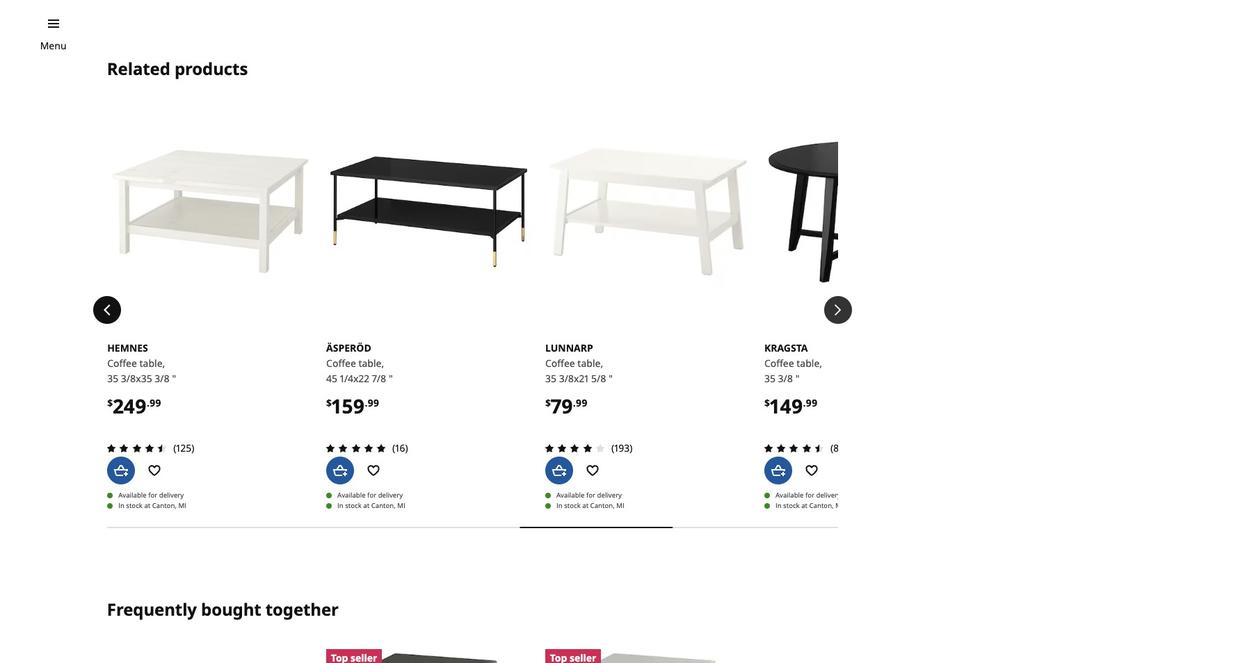 Task type: locate. For each thing, give the bounding box(es) containing it.
35
[[107, 372, 118, 386], [546, 372, 557, 386], [765, 372, 776, 386]]

delivery for 149
[[817, 491, 841, 500]]

2 " from the left
[[389, 372, 393, 386]]

table, up 7/8
[[359, 357, 384, 370]]

1 mi from the left
[[178, 502, 186, 511]]

canton, down (16)
[[371, 502, 396, 511]]

149
[[770, 393, 804, 420]]

4 in from the left
[[776, 502, 782, 511]]

at down "review: 3.9 out of 5 stars. total reviews: 193" "image"
[[583, 502, 589, 511]]

delivery down (193)
[[598, 491, 622, 500]]

available for 79
[[557, 491, 585, 500]]

canton,
[[152, 502, 177, 511], [371, 502, 396, 511], [591, 502, 615, 511], [810, 502, 834, 511]]

table, inside lunnarp coffee table, 35 3/8x21 5/8 "
[[578, 357, 604, 370]]

$ down "45"
[[326, 397, 332, 410]]

1 in from the left
[[118, 502, 124, 511]]

mi
[[178, 502, 186, 511], [398, 502, 406, 511], [617, 502, 625, 511], [836, 502, 844, 511]]

available for delivery down review: 4.4 out of 5 stars. total reviews: 125 image
[[118, 491, 184, 500]]

$ 249 . 99
[[107, 393, 161, 420]]

at down review: 4.3 out of 5 stars. total reviews: 88 image on the right bottom of the page
[[802, 502, 808, 511]]

4 in stock at canton, mi from the left
[[776, 502, 844, 511]]

2 . from the left
[[365, 397, 368, 410]]

1 99 from the left
[[150, 397, 161, 410]]

2 35 from the left
[[546, 372, 557, 386]]

coffee inside hemnes coffee table, 35 3/8x35 3/8 "
[[107, 357, 137, 370]]

for for 159
[[368, 491, 377, 500]]

for for 249
[[148, 491, 157, 500]]

coffee for 249
[[107, 357, 137, 370]]

together
[[266, 598, 339, 621]]

in for 79
[[557, 502, 563, 511]]

3 99 from the left
[[576, 397, 588, 410]]

coffee for 79
[[546, 357, 575, 370]]

stock down review: 4.9 out of 5 stars. total reviews: 16 'image'
[[345, 502, 362, 511]]

3 for from the left
[[587, 491, 596, 500]]

$ down hemnes coffee table, 35 3/8x35 3/8 "
[[107, 397, 113, 410]]

0 horizontal spatial 35
[[107, 372, 118, 386]]

for for 79
[[587, 491, 596, 500]]

in for 149
[[776, 502, 782, 511]]

3 in from the left
[[557, 502, 563, 511]]

0 horizontal spatial 3/8
[[155, 372, 170, 386]]

99 right 149
[[806, 397, 818, 410]]

stock down review: 4.4 out of 5 stars. total reviews: 125 image
[[126, 502, 143, 511]]

canton, for 79
[[591, 502, 615, 511]]

. down 3/8x35 in the bottom left of the page
[[147, 397, 150, 410]]

. inside $ 249 . 99
[[147, 397, 150, 410]]

3 $ from the left
[[546, 397, 551, 410]]

.
[[147, 397, 150, 410], [365, 397, 368, 410], [573, 397, 576, 410], [804, 397, 806, 410]]

2 for from the left
[[368, 491, 377, 500]]

stock down "review: 3.9 out of 5 stars. total reviews: 193" "image"
[[565, 502, 581, 511]]

35 inside lunnarp coffee table, 35 3/8x21 5/8 "
[[546, 372, 557, 386]]

99 right 79
[[576, 397, 588, 410]]

in down "review: 3.9 out of 5 stars. total reviews: 193" "image"
[[557, 502, 563, 511]]

" right 3/8x35 in the bottom left of the page
[[172, 372, 176, 386]]

99
[[150, 397, 161, 410], [368, 397, 380, 410], [576, 397, 588, 410], [806, 397, 818, 410]]

. inside $ 79 . 99
[[573, 397, 576, 410]]

4 . from the left
[[804, 397, 806, 410]]

available for delivery
[[118, 491, 184, 500], [338, 491, 403, 500], [557, 491, 622, 500], [776, 491, 841, 500]]

idanäs nightstand, dark brown stained, 18 1/2x15 3/4 " image
[[326, 650, 532, 664]]

2 99 from the left
[[368, 397, 380, 410]]

in stock at canton, mi down review: 4.4 out of 5 stars. total reviews: 125 image
[[118, 502, 186, 511]]

at
[[144, 502, 151, 511], [364, 502, 370, 511], [583, 502, 589, 511], [802, 502, 808, 511]]

35 for 249
[[107, 372, 118, 386]]

available down review: 4.3 out of 5 stars. total reviews: 88 image on the right bottom of the page
[[776, 491, 804, 500]]

1 horizontal spatial 3/8
[[778, 372, 793, 386]]

2 3/8 from the left
[[778, 372, 793, 386]]

$ for 159
[[326, 397, 332, 410]]

2 at from the left
[[364, 502, 370, 511]]

$ inside $ 79 . 99
[[546, 397, 551, 410]]

99 inside $ 159 . 99
[[368, 397, 380, 410]]

1 table, from the left
[[140, 357, 165, 370]]

1 " from the left
[[172, 372, 176, 386]]

" inside lunnarp coffee table, 35 3/8x21 5/8 "
[[609, 372, 613, 386]]

$ 159 . 99
[[326, 393, 380, 420]]

mi for 249
[[178, 502, 186, 511]]

table, for 149
[[797, 357, 823, 370]]

menu
[[40, 39, 67, 52]]

table, down kragsta on the right bottom of page
[[797, 357, 823, 370]]

$ inside $ 249 . 99
[[107, 397, 113, 410]]

in stock at canton, mi for 149
[[776, 502, 844, 511]]

for down review: 4.3 out of 5 stars. total reviews: 88 image on the right bottom of the page
[[806, 491, 815, 500]]

4 canton, from the left
[[810, 502, 834, 511]]

1 stock from the left
[[126, 502, 143, 511]]

1 available from the left
[[118, 491, 147, 500]]

2 available for delivery from the left
[[338, 491, 403, 500]]

3 coffee from the left
[[546, 357, 575, 370]]

3 " from the left
[[609, 372, 613, 386]]

1 3/8 from the left
[[155, 372, 170, 386]]

in stock at canton, mi down review: 4.9 out of 5 stars. total reviews: 16 'image'
[[338, 502, 406, 511]]

stock for 159
[[345, 502, 362, 511]]

2 available from the left
[[338, 491, 366, 500]]

in stock at canton, mi down review: 4.3 out of 5 stars. total reviews: 88 image on the right bottom of the page
[[776, 502, 844, 511]]

4 mi from the left
[[836, 502, 844, 511]]

2 horizontal spatial 35
[[765, 372, 776, 386]]

" inside äsperöd coffee table, 45 1/4x22 7/8 "
[[389, 372, 393, 386]]

35 up 149
[[765, 372, 776, 386]]

in stock at canton, mi
[[118, 502, 186, 511], [338, 502, 406, 511], [557, 502, 625, 511], [776, 502, 844, 511]]

3 table, from the left
[[578, 357, 604, 370]]

4 stock from the left
[[784, 502, 800, 511]]

4 available for delivery from the left
[[776, 491, 841, 500]]

for
[[148, 491, 157, 500], [368, 491, 377, 500], [587, 491, 596, 500], [806, 491, 815, 500]]

coffee down kragsta on the right bottom of page
[[765, 357, 795, 370]]

. for 79
[[573, 397, 576, 410]]

for down review: 4.4 out of 5 stars. total reviews: 125 image
[[148, 491, 157, 500]]

coffee for 159
[[326, 357, 356, 370]]

2 stock from the left
[[345, 502, 362, 511]]

coffee inside kragsta coffee table, 35 3/8 "
[[765, 357, 795, 370]]

3 stock from the left
[[565, 502, 581, 511]]

$ down lunnarp coffee table, 35 3/8x21 5/8 "
[[546, 397, 551, 410]]

35 inside kragsta coffee table, 35 3/8 "
[[765, 372, 776, 386]]

3 35 from the left
[[765, 372, 776, 386]]

available for delivery down review: 4.9 out of 5 stars. total reviews: 16 'image'
[[338, 491, 403, 500]]

4 99 from the left
[[806, 397, 818, 410]]

coffee down lunnarp
[[546, 357, 575, 370]]

. inside $ 159 . 99
[[365, 397, 368, 410]]

in down review: 4.3 out of 5 stars. total reviews: 88 image on the right bottom of the page
[[776, 502, 782, 511]]

4 $ from the left
[[765, 397, 770, 410]]

delivery down (16)
[[378, 491, 403, 500]]

scrollbar
[[107, 518, 838, 538]]

$ down kragsta coffee table, 35 3/8 " at the right of page
[[765, 397, 770, 410]]

1 horizontal spatial 35
[[546, 372, 557, 386]]

99 right 249
[[150, 397, 161, 410]]

1 canton, from the left
[[152, 502, 177, 511]]

mi for 79
[[617, 502, 625, 511]]

at for 149
[[802, 502, 808, 511]]

" inside hemnes coffee table, 35 3/8x35 3/8 "
[[172, 372, 176, 386]]

3 available for delivery from the left
[[557, 491, 622, 500]]

2 coffee from the left
[[326, 357, 356, 370]]

35 inside hemnes coffee table, 35 3/8x35 3/8 "
[[107, 372, 118, 386]]

table, for 159
[[359, 357, 384, 370]]

99 for 249
[[150, 397, 161, 410]]

coffee inside äsperöd coffee table, 45 1/4x22 7/8 "
[[326, 357, 356, 370]]

canton, down the (125)
[[152, 502, 177, 511]]

lunnarp
[[546, 342, 594, 355]]

table,
[[140, 357, 165, 370], [359, 357, 384, 370], [578, 357, 604, 370], [797, 357, 823, 370]]

in stock at canton, mi for 79
[[557, 502, 625, 511]]

äsperöd coffee table, 45 1/4x22 7/8 "
[[326, 342, 393, 386]]

delivery
[[159, 491, 184, 500], [378, 491, 403, 500], [598, 491, 622, 500], [817, 491, 841, 500]]

mi for 149
[[836, 502, 844, 511]]

" right 7/8
[[389, 372, 393, 386]]

99 inside "$ 149 . 99"
[[806, 397, 818, 410]]

5/8
[[592, 372, 607, 386]]

mi down (193)
[[617, 502, 625, 511]]

99 inside $ 79 . 99
[[576, 397, 588, 410]]

4 for from the left
[[806, 491, 815, 500]]

4 table, from the left
[[797, 357, 823, 370]]

available for delivery for 149
[[776, 491, 841, 500]]

3/8 right 3/8x35 in the bottom left of the page
[[155, 372, 170, 386]]

available down review: 4.9 out of 5 stars. total reviews: 16 'image'
[[338, 491, 366, 500]]

99 down 7/8
[[368, 397, 380, 410]]

2 mi from the left
[[398, 502, 406, 511]]

available for delivery for 159
[[338, 491, 403, 500]]

35 left 3/8x35 in the bottom left of the page
[[107, 372, 118, 386]]

table, up 3/8x35 in the bottom left of the page
[[140, 357, 165, 370]]

mi down the (125)
[[178, 502, 186, 511]]

1 $ from the left
[[107, 397, 113, 410]]

for down "review: 3.9 out of 5 stars. total reviews: 193" "image"
[[587, 491, 596, 500]]

$
[[107, 397, 113, 410], [326, 397, 332, 410], [546, 397, 551, 410], [765, 397, 770, 410]]

1 delivery from the left
[[159, 491, 184, 500]]

2 table, from the left
[[359, 357, 384, 370]]

2 in stock at canton, mi from the left
[[338, 502, 406, 511]]

" for 79
[[609, 372, 613, 386]]

frequently
[[107, 598, 197, 621]]

1 for from the left
[[148, 491, 157, 500]]

1 available for delivery from the left
[[118, 491, 184, 500]]

3/8 up 149
[[778, 372, 793, 386]]

1 at from the left
[[144, 502, 151, 511]]

. down kragsta coffee table, 35 3/8 " at the right of page
[[804, 397, 806, 410]]

4 delivery from the left
[[817, 491, 841, 500]]

1 35 from the left
[[107, 372, 118, 386]]

. for 149
[[804, 397, 806, 410]]

4 " from the left
[[796, 372, 800, 386]]

delivery down the (125)
[[159, 491, 184, 500]]

available down review: 4.4 out of 5 stars. total reviews: 125 image
[[118, 491, 147, 500]]

" up "$ 149 . 99"
[[796, 372, 800, 386]]

2 in from the left
[[338, 502, 344, 511]]

35 left 3/8x21
[[546, 372, 557, 386]]

. for 159
[[365, 397, 368, 410]]

45
[[326, 372, 338, 386]]

in down review: 4.9 out of 5 stars. total reviews: 16 'image'
[[338, 502, 344, 511]]

3 delivery from the left
[[598, 491, 622, 500]]

in stock at canton, mi down "review: 3.9 out of 5 stars. total reviews: 193" "image"
[[557, 502, 625, 511]]

99 inside $ 249 . 99
[[150, 397, 161, 410]]

1 in stock at canton, mi from the left
[[118, 502, 186, 511]]

4 available from the left
[[776, 491, 804, 500]]

2 delivery from the left
[[378, 491, 403, 500]]

table, inside kragsta coffee table, 35 3/8 "
[[797, 357, 823, 370]]

$ inside $ 159 . 99
[[326, 397, 332, 410]]

4 coffee from the left
[[765, 357, 795, 370]]

1 coffee from the left
[[107, 357, 137, 370]]

99 for 79
[[576, 397, 588, 410]]

2 canton, from the left
[[371, 502, 396, 511]]

idanäs nightstand, white, 18 1/2x15 3/4 " image
[[545, 650, 751, 664]]

available for delivery down "review: 3.9 out of 5 stars. total reviews: 193" "image"
[[557, 491, 622, 500]]

available
[[118, 491, 147, 500], [338, 491, 366, 500], [557, 491, 585, 500], [776, 491, 804, 500]]

2 $ from the left
[[326, 397, 332, 410]]

review: 3.9 out of 5 stars. total reviews: 193 image
[[541, 441, 609, 457]]

table, inside hemnes coffee table, 35 3/8x35 3/8 "
[[140, 357, 165, 370]]

available for delivery down review: 4.3 out of 5 stars. total reviews: 88 image on the right bottom of the page
[[776, 491, 841, 500]]

hemnes coffee table, white stain, 35 3/8x35 3/8 " image
[[107, 109, 313, 315]]

stock
[[126, 502, 143, 511], [345, 502, 362, 511], [565, 502, 581, 511], [784, 502, 800, 511]]

in
[[118, 502, 124, 511], [338, 502, 344, 511], [557, 502, 563, 511], [776, 502, 782, 511]]

3/8
[[155, 372, 170, 386], [778, 372, 793, 386]]

table, inside äsperöd coffee table, 45 1/4x22 7/8 "
[[359, 357, 384, 370]]

3/8 inside hemnes coffee table, 35 3/8x35 3/8 "
[[155, 372, 170, 386]]

3 at from the left
[[583, 502, 589, 511]]

$ inside "$ 149 . 99"
[[765, 397, 770, 410]]

coffee
[[107, 357, 137, 370], [326, 357, 356, 370], [546, 357, 575, 370], [765, 357, 795, 370]]

" right 5/8
[[609, 372, 613, 386]]

canton, down (88)
[[810, 502, 834, 511]]

3 . from the left
[[573, 397, 576, 410]]

. down 3/8x21
[[573, 397, 576, 410]]

" for 159
[[389, 372, 393, 386]]

delivery down (88)
[[817, 491, 841, 500]]

table, for 249
[[140, 357, 165, 370]]

coffee down hemnes
[[107, 357, 137, 370]]

35 for 79
[[546, 372, 557, 386]]

available down "review: 3.9 out of 5 stars. total reviews: 193" "image"
[[557, 491, 585, 500]]

review: 4.9 out of 5 stars. total reviews: 16 image
[[322, 441, 390, 457]]

mi down (88)
[[836, 502, 844, 511]]

coffee inside lunnarp coffee table, 35 3/8x21 5/8 "
[[546, 357, 575, 370]]

1 . from the left
[[147, 397, 150, 410]]

. inside "$ 149 . 99"
[[804, 397, 806, 410]]

" for 249
[[172, 372, 176, 386]]

in for 249
[[118, 502, 124, 511]]

related products
[[107, 57, 248, 80]]

3 in stock at canton, mi from the left
[[557, 502, 625, 511]]

mi down (16)
[[398, 502, 406, 511]]

99 for 159
[[368, 397, 380, 410]]

4 at from the left
[[802, 502, 808, 511]]

coffee down äsperöd
[[326, 357, 356, 370]]

249
[[113, 393, 147, 420]]

for down review: 4.9 out of 5 stars. total reviews: 16 'image'
[[368, 491, 377, 500]]

3 canton, from the left
[[591, 502, 615, 511]]

. for 249
[[147, 397, 150, 410]]

canton, down (193)
[[591, 502, 615, 511]]

at down review: 4.9 out of 5 stars. total reviews: 16 'image'
[[364, 502, 370, 511]]

stock down review: 4.3 out of 5 stars. total reviews: 88 image on the right bottom of the page
[[784, 502, 800, 511]]

in down review: 4.4 out of 5 stars. total reviews: 125 image
[[118, 502, 124, 511]]

3/8 inside kragsta coffee table, 35 3/8 "
[[778, 372, 793, 386]]

at down review: 4.4 out of 5 stars. total reviews: 125 image
[[144, 502, 151, 511]]

3 available from the left
[[557, 491, 585, 500]]

"
[[172, 372, 176, 386], [389, 372, 393, 386], [609, 372, 613, 386], [796, 372, 800, 386]]

3/8x21
[[559, 372, 589, 386]]

in stock at canton, mi for 159
[[338, 502, 406, 511]]

kragsta coffee table, 35 3/8 "
[[765, 342, 823, 386]]

. down 1/4x22
[[365, 397, 368, 410]]

3 mi from the left
[[617, 502, 625, 511]]

table, up 5/8
[[578, 357, 604, 370]]



Task type: vqa. For each thing, say whether or not it's contained in the screenshot.


Task type: describe. For each thing, give the bounding box(es) containing it.
delivery for 79
[[598, 491, 622, 500]]

frequently bought together
[[107, 598, 339, 621]]

review: 4.3 out of 5 stars. total reviews: 88 image
[[761, 441, 828, 457]]

canton, for 159
[[371, 502, 396, 511]]

$ for 149
[[765, 397, 770, 410]]

stock for 249
[[126, 502, 143, 511]]

kragsta coffee table, black, 35 3/8 " image
[[765, 109, 970, 315]]

mi for 159
[[398, 502, 406, 511]]

canton, for 149
[[810, 502, 834, 511]]

canton, for 249
[[152, 502, 177, 511]]

available for 249
[[118, 491, 147, 500]]

bought
[[201, 598, 261, 621]]

159
[[332, 393, 365, 420]]

table, for 79
[[578, 357, 604, 370]]

stock for 79
[[565, 502, 581, 511]]

3/8x35
[[121, 372, 152, 386]]

at for 79
[[583, 502, 589, 511]]

(193)
[[612, 442, 633, 455]]

1/4x22
[[340, 372, 370, 386]]

for for 149
[[806, 491, 815, 500]]

(88)
[[831, 442, 848, 455]]

79
[[551, 393, 573, 420]]

in for 159
[[338, 502, 344, 511]]

lunnarp coffee table, 35 3/8x21 5/8 "
[[546, 342, 613, 386]]

at for 159
[[364, 502, 370, 511]]

delivery for 159
[[378, 491, 403, 500]]

available for 159
[[338, 491, 366, 500]]

$ 79 . 99
[[546, 393, 588, 420]]

related
[[107, 57, 170, 80]]

review: 4.4 out of 5 stars. total reviews: 125 image
[[103, 441, 171, 457]]

99 for 149
[[806, 397, 818, 410]]

hemnes
[[107, 342, 148, 355]]

" inside kragsta coffee table, 35 3/8 "
[[796, 372, 800, 386]]

stock for 149
[[784, 502, 800, 511]]

delivery for 249
[[159, 491, 184, 500]]

(125)
[[173, 442, 195, 455]]

at for 249
[[144, 502, 151, 511]]

lunnarp coffee table, white, 35 3/8x21 5/8 " image
[[546, 109, 751, 315]]

in stock at canton, mi for 249
[[118, 502, 186, 511]]

äsperöd
[[326, 342, 372, 355]]

$ for 249
[[107, 397, 113, 410]]

$ 149 . 99
[[765, 393, 818, 420]]

35 for 149
[[765, 372, 776, 386]]

products
[[175, 57, 248, 80]]

äsperöd coffee table, black/glass black, 45 1/4x22 7/8 " image
[[326, 109, 532, 315]]

(16)
[[393, 442, 408, 455]]

available for delivery for 249
[[118, 491, 184, 500]]

menu button
[[40, 38, 67, 54]]

available for delivery for 79
[[557, 491, 622, 500]]

$ for 79
[[546, 397, 551, 410]]

hemnes coffee table, 35 3/8x35 3/8 "
[[107, 342, 176, 386]]

7/8
[[372, 372, 386, 386]]

coffee for 149
[[765, 357, 795, 370]]

kragsta
[[765, 342, 808, 355]]

available for 149
[[776, 491, 804, 500]]



